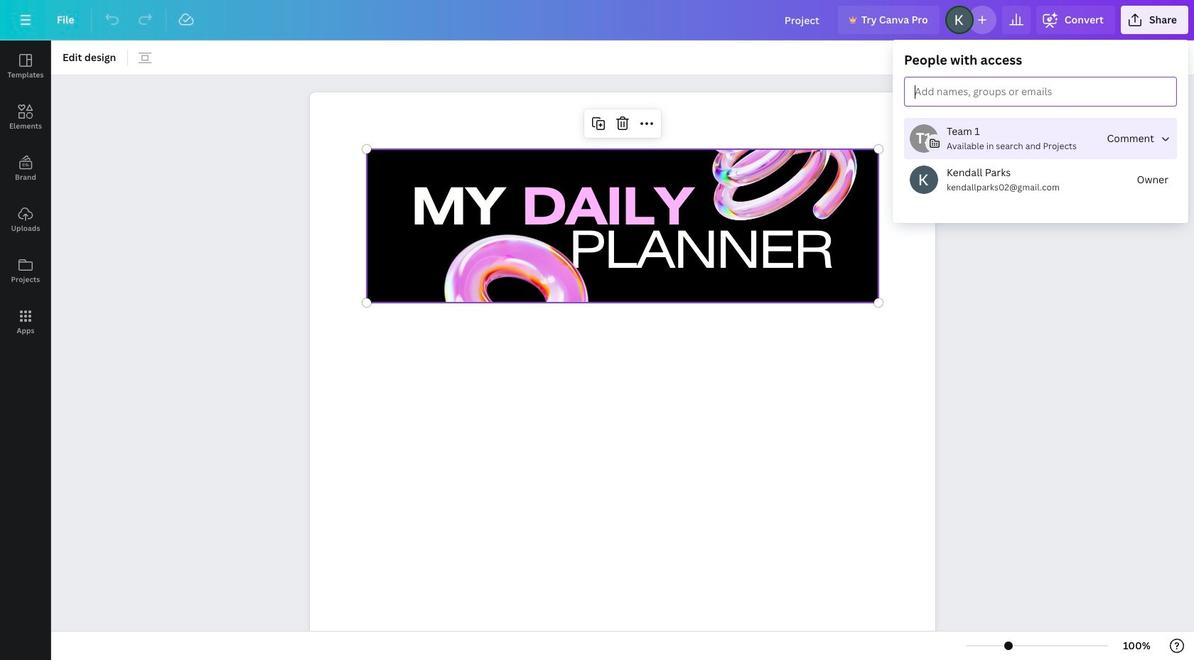 Task type: vqa. For each thing, say whether or not it's contained in the screenshot.
video to the middle
no



Task type: describe. For each thing, give the bounding box(es) containing it.
Add names, groups or emails text field
[[910, 82, 1053, 102]]

Zoom button
[[1114, 635, 1161, 658]]

team 1 image
[[910, 124, 939, 153]]

Can comment button
[[1102, 124, 1178, 153]]

side panel tab list
[[0, 41, 51, 348]]



Task type: locate. For each thing, give the bounding box(es) containing it.
team 1 element
[[910, 124, 939, 153]]

group
[[905, 51, 1178, 212]]

main menu bar
[[0, 0, 1195, 41]]

None text field
[[310, 85, 936, 661]]

Design title text field
[[774, 6, 833, 34]]



